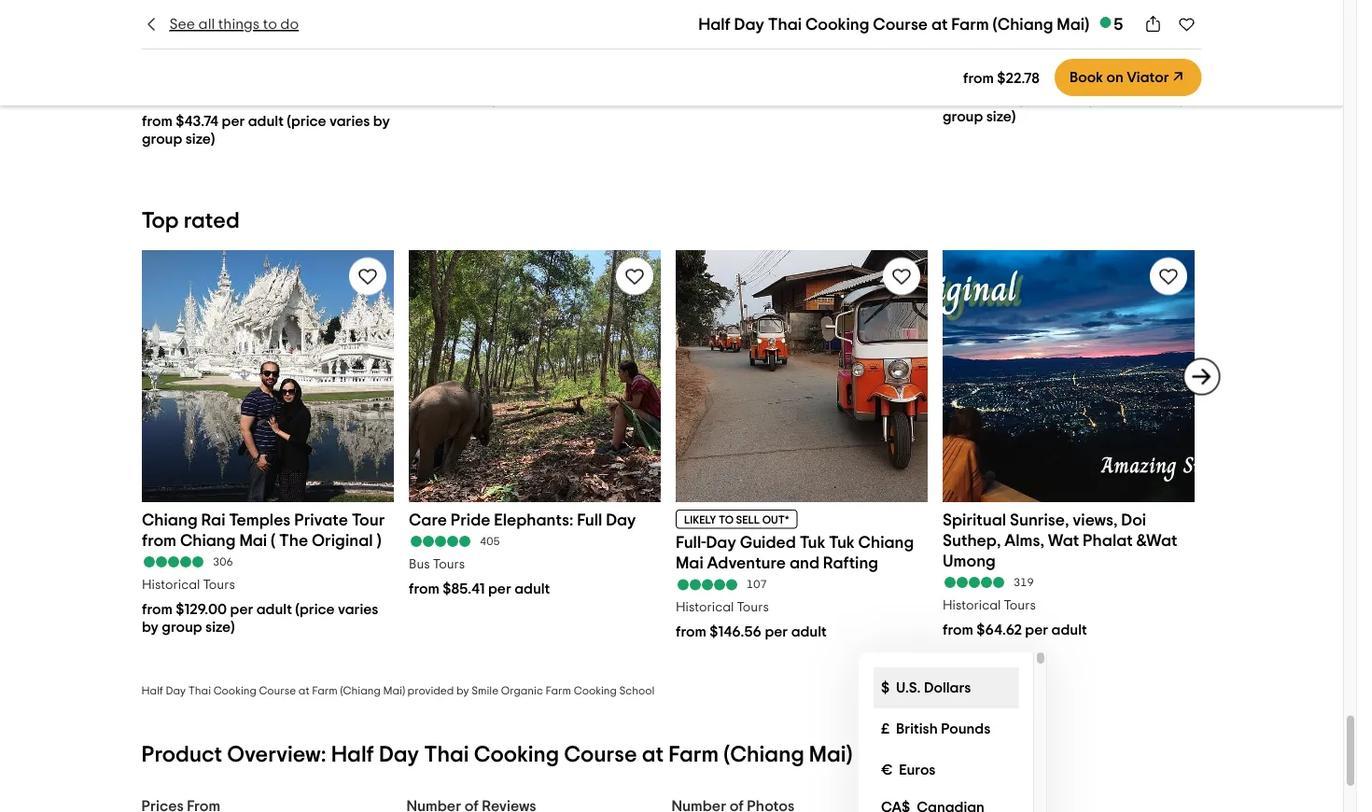 Task type: locate. For each thing, give the bounding box(es) containing it.
0 horizontal spatial save to a trip image
[[890, 264, 913, 287]]

(chiang for half day thai cooking course at farm (chiang mai) provided by smile organic farm cooking school
[[340, 685, 381, 696]]

tuk up and
[[799, 534, 825, 551]]

day inside likely to sell out* full-day guided tuk tuk chiang mai adventure and rafting
[[706, 534, 736, 551]]

park,
[[211, 24, 249, 40]]

wildlife watching
[[675, 47, 779, 60]]

by
[[1170, 91, 1187, 106], [373, 114, 390, 129], [141, 619, 158, 634], [457, 685, 469, 696]]

per adult (price varies by group size) for $129.00
[[141, 601, 378, 634]]

2 vertical spatial group
[[161, 619, 202, 634]]

1 vertical spatial size)
[[185, 131, 215, 146]]

tuk up "rafting"
[[829, 534, 854, 551]]

(price
[[1084, 91, 1124, 106], [286, 114, 326, 129], [295, 601, 334, 616]]

project
[[141, 44, 196, 61]]

chiang up "rafting"
[[858, 534, 914, 551]]

day right full
[[606, 511, 636, 528]]

original
[[311, 531, 373, 548]]

1 horizontal spatial tuk
[[829, 534, 854, 551]]

1 horizontal spatial thai
[[424, 743, 469, 766]]

doi up &wat
[[1121, 511, 1146, 528]]

half right the overview:
[[331, 743, 374, 766]]

dollars
[[924, 680, 971, 695]]

by for from $129.00
[[141, 619, 158, 634]]

list box
[[858, 652, 1047, 812]]

at down school at the bottom left of the page
[[642, 743, 664, 766]]

mai) for half day thai cooking course at farm (chiang mai) provided by smile organic farm cooking school
[[383, 685, 405, 696]]

per down $22.78
[[1019, 91, 1042, 106]]

varies
[[1127, 91, 1167, 106], [329, 114, 370, 129], [338, 601, 378, 616]]

2 vertical spatial mai)
[[809, 743, 853, 766]]

0 horizontal spatial mai
[[239, 531, 267, 548]]

1 vertical spatial (price
[[286, 114, 326, 129]]

0 horizontal spatial (chiang
[[340, 685, 381, 696]]

2 vertical spatial course
[[564, 743, 637, 766]]

varies down viator
[[1127, 91, 1167, 106]]

adult down 5.0 of 5 bubbles. 107 reviews 'element'
[[791, 624, 826, 639]]

chiang down park,
[[208, 44, 264, 61]]

1 horizontal spatial save to a trip image
[[623, 264, 646, 287]]

1 vertical spatial course
[[259, 685, 296, 696]]

per adult (price varies by group size) for $18.51
[[942, 91, 1187, 124]]

adult down book
[[1045, 91, 1081, 106]]

0 vertical spatial (price
[[1084, 91, 1124, 106]]

tours down '306'
[[202, 578, 235, 591]]

day up watching
[[734, 16, 765, 33]]

save to a trip image
[[356, 264, 379, 287], [623, 264, 646, 287], [1157, 264, 1180, 287]]

cooking right 69
[[806, 16, 870, 33]]

save to a trip image for spiritual sunrise, views, doi suthep, alms, wat phalat &wat umong
[[1157, 264, 1180, 287]]

2 vertical spatial varies
[[338, 601, 378, 616]]

historical up from $129.00
[[141, 578, 200, 591]]

from for from $129.00
[[141, 601, 172, 616]]

from left $129.00
[[141, 601, 172, 616]]

mai down waterfall
[[267, 44, 295, 61]]

group down from $129.00
[[161, 619, 202, 634]]

day down "half day thai cooking course at farm (chiang mai) provided by smile organic farm cooking school"
[[379, 743, 419, 766]]

size) down $129.00
[[205, 619, 235, 634]]

from for from $146.56 per adult
[[675, 624, 706, 639]]

0 horizontal spatial half
[[141, 685, 163, 696]]

half for half day thai cooking course at farm (chiang mai)
[[698, 16, 731, 33]]

0 horizontal spatial at
[[299, 685, 309, 696]]

0 horizontal spatial save to a trip image
[[356, 264, 379, 287]]

from for from $22.78
[[963, 70, 994, 85]]

overview:
[[227, 743, 326, 766]]

(price down on at the right
[[1084, 91, 1124, 106]]

5.0 of 5 bubbles. 107 reviews element
[[675, 578, 928, 591]]

2 horizontal spatial at
[[932, 16, 948, 33]]

farm
[[952, 16, 989, 33], [312, 685, 338, 696], [546, 685, 571, 696], [669, 743, 719, 766]]

(chiang
[[993, 16, 1053, 33], [340, 685, 381, 696], [724, 743, 804, 766]]

list box containing $  u.s. dollars
[[858, 652, 1047, 812]]

1 vertical spatial doi
[[1121, 511, 1146, 528]]

half day thai cooking course at farm (chiang mai)
[[698, 16, 1090, 33]]

1 tuk from the left
[[799, 534, 825, 551]]

sell
[[736, 514, 760, 525]]

views,
[[1072, 511, 1117, 528]]

rated
[[184, 210, 240, 232]]

from $129.00
[[141, 601, 226, 616]]

size)
[[986, 109, 1016, 124], [185, 131, 215, 146], [205, 619, 235, 634]]

adult
[[518, 91, 553, 106], [1045, 91, 1081, 106], [248, 114, 283, 129], [514, 580, 550, 595], [256, 601, 292, 616], [1051, 622, 1087, 637], [791, 624, 826, 639]]

next image
[[1191, 365, 1213, 388]]

top rated
[[141, 210, 240, 232]]

2 vertical spatial at
[[642, 743, 664, 766]]

mai inside likely to sell out* full-day guided tuk tuk chiang mai adventure and rafting
[[675, 554, 703, 571]]

mai down full-
[[675, 554, 703, 571]]

2 tuk from the left
[[829, 534, 854, 551]]

2 horizontal spatial half
[[698, 16, 731, 33]]

from up the from $18.51
[[963, 70, 994, 85]]

product
[[141, 743, 222, 766]]

course for half day thai cooking course at farm (chiang mai) provided by smile organic farm cooking school
[[259, 685, 296, 696]]

adult down 5.0 of 5 bubbles. 306 reviews 'element'
[[256, 601, 292, 616]]

from for from $18.51
[[942, 91, 973, 106]]

mai) up 4.5 of 5 bubbles. 99 reviews element
[[1057, 16, 1090, 33]]

from left $43.74 at the top left of the page
[[141, 114, 172, 129]]

1 vertical spatial mai)
[[383, 685, 405, 696]]

doi
[[228, 3, 254, 20], [1121, 511, 1146, 528]]

2 vertical spatial (price
[[295, 601, 334, 616]]

waterfall
[[253, 24, 324, 40]]

mai inside chiang rai temples private tour from chiang mai ( the original )
[[239, 531, 267, 548]]

0 horizontal spatial tuk
[[799, 534, 825, 551]]

see all things to do
[[169, 17, 299, 32]]

$129.00
[[175, 601, 226, 616]]

things
[[218, 17, 260, 32]]

alms,
[[1004, 531, 1044, 548]]

from $85.41 per adult
[[408, 580, 550, 595]]

2 save to a trip image from the left
[[623, 264, 646, 287]]

1 horizontal spatial doi
[[1121, 511, 1146, 528]]

from down bus
[[408, 580, 439, 595]]

per right $64.62 at the right of page
[[1025, 622, 1048, 637]]

per
[[491, 91, 515, 106], [1019, 91, 1042, 106], [221, 114, 244, 129], [488, 580, 511, 595], [230, 601, 253, 616], [1025, 622, 1048, 637], [764, 624, 788, 639]]

0 vertical spatial size)
[[986, 109, 1016, 124]]

1 vertical spatial varies
[[329, 114, 370, 129]]

1 vertical spatial half
[[141, 685, 163, 696]]

per adult (price varies by group size) for $43.74
[[141, 114, 390, 146]]

(price down waterfall
[[286, 114, 326, 129]]

1 vertical spatial group
[[141, 131, 182, 146]]

size) for $18.51
[[986, 109, 1016, 124]]

2 horizontal spatial mai)
[[1057, 16, 1090, 33]]

2 horizontal spatial (chiang
[[993, 16, 1053, 33]]

1 vertical spatial thai
[[188, 685, 211, 696]]

guided
[[740, 534, 796, 551]]

organic
[[501, 685, 543, 696]]

chiang down "rai"
[[180, 531, 235, 548]]

thai down provided
[[424, 743, 469, 766]]

2 vertical spatial size)
[[205, 619, 235, 634]]

adult down the 5.0 of 5 bubbles. 223 reviews element
[[518, 91, 553, 106]]

rafting
[[823, 554, 878, 571]]

chiang left "rai"
[[141, 511, 197, 528]]

half up wildlife watching
[[698, 16, 731, 33]]

per right $65.48
[[491, 91, 515, 106]]

1 vertical spatial at
[[299, 685, 309, 696]]

0 vertical spatial save to a trip image
[[1178, 15, 1196, 34]]

1 horizontal spatial mai)
[[809, 743, 853, 766]]

1 save to a trip image from the left
[[356, 264, 379, 287]]

5.0 of 5 bubbles. 69 reviews element
[[675, 24, 928, 37]]

0 horizontal spatial doi
[[228, 3, 254, 20]]

1 horizontal spatial mai
[[267, 44, 295, 61]]

1 horizontal spatial save to a trip image
[[1178, 15, 1196, 34]]

(price down 5.0 of 5 bubbles. 306 reviews 'element'
[[295, 601, 334, 616]]

$64.62
[[976, 622, 1022, 637]]

temples
[[229, 511, 290, 528]]

per adult (price varies by group size)
[[942, 91, 1187, 124], [141, 114, 390, 146], [141, 601, 378, 634]]

0 vertical spatial half
[[698, 16, 731, 33]]

varies down original
[[338, 601, 378, 616]]

save to a trip image for care pride elephants: full day
[[623, 264, 646, 287]]

day down "to"
[[706, 534, 736, 551]]

from left $64.62 at the right of page
[[942, 622, 973, 637]]

tuk
[[799, 534, 825, 551], [829, 534, 854, 551]]

0 horizontal spatial mai)
[[383, 685, 405, 696]]

at
[[932, 16, 948, 33], [299, 685, 309, 696], [642, 743, 664, 766]]

historical tours up from $129.00
[[141, 578, 235, 591]]

historical up the from $18.51
[[942, 67, 1001, 81]]

0 vertical spatial at
[[932, 16, 948, 33]]

thai
[[768, 16, 802, 33], [188, 685, 211, 696], [424, 743, 469, 766]]

223
[[479, 46, 500, 57]]

0 vertical spatial course
[[873, 16, 928, 33]]

mai left (
[[239, 531, 267, 548]]

cooking left school at the bottom left of the page
[[574, 685, 617, 696]]

varies down royal
[[329, 114, 370, 129]]

historical tours up $64.62 at the right of page
[[942, 598, 1036, 611]]

royal
[[341, 24, 384, 40]]

2 vertical spatial mai
[[675, 554, 703, 571]]

all
[[198, 17, 215, 32]]

mai) left €  euros
[[809, 743, 853, 766]]

doi inside best seller! doi inthanon national park, waterfall & royal project - chiang mai
[[228, 3, 254, 20]]

at up the from $18.51
[[932, 16, 948, 33]]

1 vertical spatial (chiang
[[340, 685, 381, 696]]

pride
[[450, 511, 490, 528]]

)
[[376, 531, 381, 548]]

0 horizontal spatial thai
[[188, 685, 211, 696]]

half up product
[[141, 685, 163, 696]]

2 vertical spatial half
[[331, 743, 374, 766]]

historical tours up $18.51
[[942, 67, 1036, 81]]

from left $65.48
[[408, 91, 439, 106]]

phalat
[[1083, 531, 1133, 548]]

doi inside 'spiritual sunrise, views, doi suthep, alms, wat phalat &wat umong'
[[1121, 511, 1146, 528]]

from $146.56 per adult
[[675, 624, 826, 639]]

size) down $43.74 at the top left of the page
[[185, 131, 215, 146]]

at up the overview:
[[299, 685, 309, 696]]

0 vertical spatial varies
[[1127, 91, 1167, 106]]

0 vertical spatial doi
[[228, 3, 254, 20]]

save to a trip image
[[1178, 15, 1196, 34], [890, 264, 913, 287]]

$  u.s. dollars
[[881, 680, 971, 695]]

(price for from $43.74
[[286, 114, 326, 129]]

5
[[1114, 16, 1124, 33]]

from left $18.51
[[942, 91, 973, 106]]

group down from $43.74
[[141, 131, 182, 146]]

day
[[734, 16, 765, 33], [606, 511, 636, 528], [706, 534, 736, 551], [166, 685, 186, 696], [379, 743, 419, 766]]

from
[[963, 70, 994, 85], [408, 91, 439, 106], [942, 91, 973, 106], [141, 114, 172, 129], [141, 531, 176, 548], [408, 580, 439, 595], [141, 601, 172, 616], [942, 622, 973, 637], [675, 624, 706, 639]]

tours
[[1003, 67, 1036, 81], [432, 557, 464, 570], [202, 578, 235, 591], [1003, 598, 1036, 611], [736, 601, 769, 614]]

1 horizontal spatial half
[[331, 743, 374, 766]]

bus
[[408, 557, 430, 570]]

size) for $43.74
[[185, 131, 215, 146]]

2 horizontal spatial course
[[873, 16, 928, 33]]

best
[[141, 3, 174, 20]]

thai up product
[[188, 685, 211, 696]]

1 vertical spatial mai
[[239, 531, 267, 548]]

group down the from $18.51
[[942, 109, 983, 124]]

0 vertical spatial group
[[942, 109, 983, 124]]

0 vertical spatial mai
[[267, 44, 295, 61]]

0 horizontal spatial course
[[259, 685, 296, 696]]

half
[[698, 16, 731, 33], [141, 685, 163, 696], [331, 743, 374, 766]]

tours up $85.41
[[432, 557, 464, 570]]

0 vertical spatial mai)
[[1057, 16, 1090, 33]]

historical up $64.62 at the right of page
[[942, 598, 1001, 611]]

3 save to a trip image from the left
[[1157, 264, 1180, 287]]

1 horizontal spatial course
[[564, 743, 637, 766]]

2 horizontal spatial mai
[[675, 554, 703, 571]]

5.0 of 5 bubbles. 306 reviews element
[[141, 555, 394, 568]]

mai)
[[1057, 16, 1090, 33], [383, 685, 405, 696], [809, 743, 853, 766]]

varies for from $43.74
[[329, 114, 370, 129]]

1 vertical spatial save to a trip image
[[890, 264, 913, 287]]

adult right $43.74 at the top left of the page
[[248, 114, 283, 129]]

from up from $129.00
[[141, 531, 176, 548]]

doi up park,
[[228, 3, 254, 20]]

107
[[746, 579, 767, 590]]

viator
[[1127, 70, 1169, 85]]

mai) left provided
[[383, 685, 405, 696]]

pounds
[[941, 721, 990, 736]]

1 horizontal spatial (chiang
[[724, 743, 804, 766]]

save to a trip image for chiang rai temples private tour from chiang mai ( the original )
[[356, 264, 379, 287]]

size) down $18.51
[[986, 109, 1016, 124]]

69
[[746, 25, 760, 36]]

2 horizontal spatial thai
[[768, 16, 802, 33]]

likely to sell out* full-day guided tuk tuk chiang mai adventure and rafting
[[675, 514, 914, 571]]

from left $146.56
[[675, 624, 706, 639]]

tours down the 319
[[1003, 598, 1036, 611]]

0 vertical spatial (chiang
[[993, 16, 1053, 33]]

thai right 69
[[768, 16, 802, 33]]

2 horizontal spatial save to a trip image
[[1157, 264, 1180, 287]]

0 vertical spatial thai
[[768, 16, 802, 33]]



Task type: describe. For each thing, give the bounding box(es) containing it.
size) for $129.00
[[205, 619, 235, 634]]

chiang inside likely to sell out* full-day guided tuk tuk chiang mai adventure and rafting
[[858, 534, 914, 551]]

adventure
[[707, 554, 786, 571]]

mai) for half day thai cooking course at farm (chiang mai)
[[1057, 16, 1090, 33]]

book on viator link
[[1055, 59, 1202, 96]]

historical for $64.62
[[942, 598, 1001, 611]]

(price for from $129.00
[[295, 601, 334, 616]]

rai
[[201, 511, 225, 528]]

top
[[141, 210, 179, 232]]

from $65.48 per adult
[[408, 91, 553, 106]]

$146.56
[[709, 624, 761, 639]]

2 vertical spatial thai
[[424, 743, 469, 766]]

cooking down organic
[[474, 743, 559, 766]]

adult down 5.0 of 5 bubbles. 319 reviews element
[[1051, 622, 1087, 637]]

by for from $18.51
[[1170, 91, 1187, 106]]

school
[[619, 685, 655, 696]]

at for half day thai cooking course at farm (chiang mai)
[[932, 16, 948, 33]]

from $64.62 per adult
[[942, 622, 1087, 637]]

historical up $146.56
[[675, 601, 734, 614]]

course for half day thai cooking course at farm (chiang mai)
[[873, 16, 928, 33]]

from for from $85.41 per adult
[[408, 580, 439, 595]]

save to a trip image for 5.0 of 5 bubbles. 107 reviews 'element'
[[890, 264, 913, 287]]

£  british pounds
[[881, 721, 990, 736]]

tours for chiang rai temples private tour from chiang mai ( the original )
[[202, 578, 235, 591]]

umong
[[942, 552, 995, 569]]

tours down 107
[[736, 601, 769, 614]]

to
[[718, 514, 733, 525]]

from for from $64.62 per adult
[[942, 622, 973, 637]]

national
[[141, 24, 207, 40]]

on
[[1107, 70, 1124, 85]]

half for half day thai cooking course at farm (chiang mai) provided by smile organic farm cooking school
[[141, 685, 163, 696]]

from for from $65.48 per adult
[[408, 91, 439, 106]]

mai inside best seller! doi inthanon national park, waterfall & royal project - chiang mai
[[267, 44, 295, 61]]

from for from $43.74
[[141, 114, 172, 129]]

from $43.74
[[141, 114, 218, 129]]

5.0 of 5 bubbles. 223 reviews element
[[408, 45, 661, 58]]

$22.78
[[997, 70, 1040, 85]]

thai for half day thai cooking course at farm (chiang mai)
[[768, 16, 802, 33]]

wildlife
[[675, 47, 719, 60]]

5.0 of 5 bubbles. 405 reviews element
[[408, 534, 661, 547]]

bus tours
[[408, 557, 464, 570]]

sunrise,
[[1010, 511, 1069, 528]]

historical for $129.00
[[141, 578, 200, 591]]

from inside chiang rai temples private tour from chiang mai ( the original )
[[141, 531, 176, 548]]

provided
[[408, 685, 454, 696]]

thai for half day thai cooking course at farm (chiang mai) provided by smile organic farm cooking school
[[188, 685, 211, 696]]

tour
[[351, 511, 384, 528]]

tours for spiritual sunrise, views, doi suthep, alms, wat phalat &wat umong
[[1003, 598, 1036, 611]]

book
[[1070, 70, 1103, 85]]

historical tours for $64.62
[[942, 598, 1036, 611]]

tours down 99
[[1003, 67, 1036, 81]]

product overview: half day thai cooking course at farm (chiang mai)
[[141, 743, 853, 766]]

day up product
[[166, 685, 186, 696]]

book on viator
[[1070, 70, 1169, 85]]

by for from $43.74
[[373, 114, 390, 129]]

historical for $18.51
[[942, 67, 1001, 81]]

out*
[[762, 514, 789, 525]]

and
[[789, 554, 819, 571]]

319
[[1013, 576, 1034, 587]]

chiang inside best seller! doi inthanon national park, waterfall & royal project - chiang mai
[[208, 44, 264, 61]]

wat
[[1048, 531, 1079, 548]]

half day thai cooking course at farm (chiang mai) provided by smile organic farm cooking school
[[141, 685, 655, 696]]

previous image
[[130, 365, 153, 388]]

$85.41
[[442, 580, 485, 595]]

varies for from $18.51
[[1127, 91, 1167, 106]]

per right $43.74 at the top left of the page
[[221, 114, 244, 129]]

306
[[212, 556, 233, 567]]

the
[[279, 531, 308, 548]]

99
[[1013, 46, 1027, 57]]

cooking up the overview:
[[213, 685, 257, 696]]

405
[[479, 535, 500, 546]]

to
[[263, 17, 277, 32]]

care pride elephants: full day
[[408, 511, 636, 528]]

per right $85.41
[[488, 580, 511, 595]]

€  euros
[[881, 763, 935, 777]]

save to a trip image for see all things to do link
[[1178, 15, 1196, 34]]

per right $129.00
[[230, 601, 253, 616]]

spiritual
[[942, 511, 1006, 528]]

seller!
[[178, 3, 225, 20]]

(chiang for half day thai cooking course at farm (chiang mai)
[[993, 16, 1053, 33]]

$65.48
[[442, 91, 488, 106]]

-
[[200, 44, 205, 61]]

per right $146.56
[[764, 624, 788, 639]]

1 horizontal spatial at
[[642, 743, 664, 766]]

watching
[[722, 47, 779, 60]]

(
[[270, 531, 275, 548]]

from $22.78
[[963, 70, 1040, 85]]

chiang rai temples private tour from chiang mai ( the original )
[[141, 511, 384, 548]]

2 vertical spatial (chiang
[[724, 743, 804, 766]]

likely
[[684, 514, 716, 525]]

$43.74
[[175, 114, 218, 129]]

tours for care pride elephants: full day
[[432, 557, 464, 570]]

historical tours up $146.56
[[675, 601, 769, 614]]

adult down 5.0 of 5 bubbles. 405 reviews element
[[514, 580, 550, 595]]

&
[[327, 24, 338, 40]]

historical tours for $129.00
[[141, 578, 235, 591]]

see
[[169, 17, 195, 32]]

do
[[280, 17, 299, 32]]

inthanon
[[257, 3, 325, 20]]

group for $18.51
[[942, 109, 983, 124]]

$  u.s.
[[881, 680, 920, 695]]

at for half day thai cooking course at farm (chiang mai) provided by smile organic farm cooking school
[[299, 685, 309, 696]]

£  british
[[881, 721, 938, 736]]

care
[[408, 511, 447, 528]]

best seller! doi inthanon national park, waterfall & royal project - chiang mai
[[141, 3, 384, 61]]

4.5 of 5 bubbles. 99 reviews element
[[942, 45, 1195, 58]]

spiritual sunrise, views, doi suthep, alms, wat phalat &wat umong
[[942, 511, 1177, 569]]

&wat
[[1136, 531, 1177, 548]]

5.0 of 5 bubbles. 319 reviews element
[[942, 575, 1195, 588]]

share image
[[1144, 15, 1163, 34]]

group for $43.74
[[141, 131, 182, 146]]

private
[[294, 511, 348, 528]]

group for $129.00
[[161, 619, 202, 634]]

full
[[577, 511, 602, 528]]

smile
[[472, 685, 499, 696]]

elephants:
[[494, 511, 573, 528]]

suthep,
[[942, 531, 1001, 548]]

$18.51
[[976, 91, 1016, 106]]

from $18.51
[[942, 91, 1016, 106]]

historical tours for $18.51
[[942, 67, 1036, 81]]

see all things to do link
[[141, 14, 299, 35]]

(price for from $18.51
[[1084, 91, 1124, 106]]

varies for from $129.00
[[338, 601, 378, 616]]



Task type: vqa. For each thing, say whether or not it's contained in the screenshot.
second The Best from left
no



